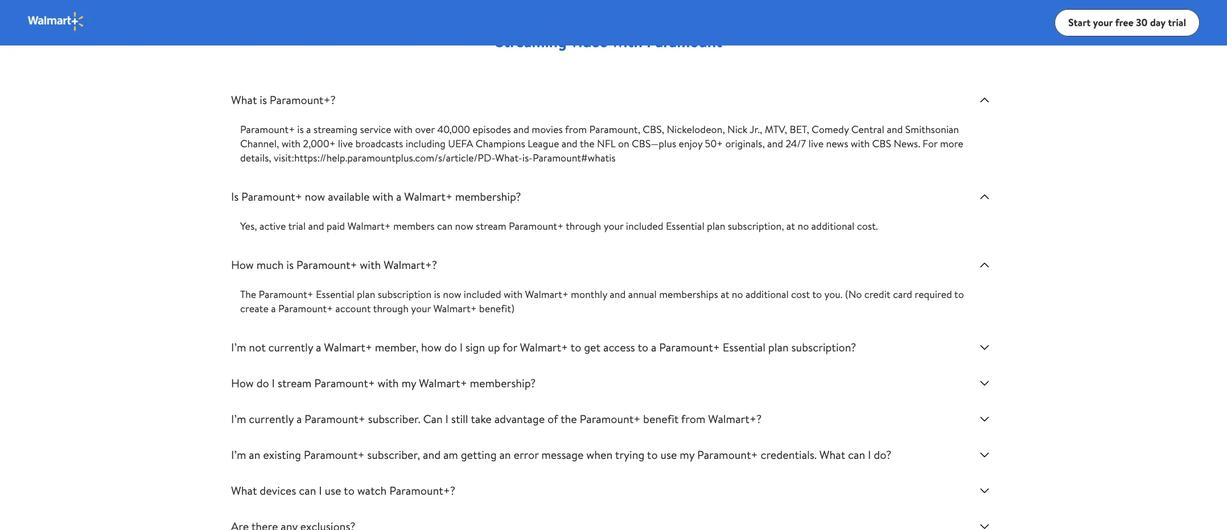 Task type: vqa. For each thing, say whether or not it's contained in the screenshot.
a within The Paramount+ Essential Plan Subscription Is Now Included With Walmart+ Monthly And Annual Memberships At No Additional Cost To You. (No Credit Card Required To Create A Paramount+ Account Through Your Walmart+ Benefit)
yes



Task type: locate. For each thing, give the bounding box(es) containing it.
at right subscription,
[[787, 219, 795, 233]]

from up paramount#whatis
[[565, 122, 587, 137]]

from right benefit
[[681, 412, 706, 427]]

walmart+ left "monthly"
[[525, 288, 569, 302]]

an left existing
[[249, 448, 261, 463]]

existing
[[263, 448, 301, 463]]

2,000+
[[303, 137, 336, 151]]

1 vertical spatial paramount+?
[[390, 483, 456, 499]]

0 horizontal spatial an
[[249, 448, 261, 463]]

0 vertical spatial i'm
[[231, 340, 246, 355]]

and left movies
[[514, 122, 530, 137]]

1 an from the left
[[249, 448, 261, 463]]

am
[[443, 448, 458, 463]]

walmart+
[[404, 189, 453, 204], [348, 219, 391, 233], [525, 288, 569, 302], [434, 302, 477, 316], [324, 340, 372, 355], [520, 340, 568, 355], [419, 376, 467, 391]]

1 horizontal spatial at
[[787, 219, 795, 233]]

is up 'channel,'
[[260, 92, 267, 108]]

do down not
[[257, 376, 269, 391]]

what for what is paramount+?
[[231, 92, 257, 108]]

2 vertical spatial now
[[443, 288, 461, 302]]

1 horizontal spatial plan
[[707, 219, 726, 233]]

what right credentials.
[[820, 448, 846, 463]]

the
[[240, 288, 256, 302]]

plan
[[707, 219, 726, 233], [357, 288, 375, 302], [769, 340, 789, 355]]

2 i'm from the top
[[231, 412, 246, 427]]

0 vertical spatial at
[[787, 219, 795, 233]]

2 vertical spatial i'm
[[231, 448, 246, 463]]

1 horizontal spatial the
[[580, 137, 595, 151]]

additional left cost
[[746, 288, 789, 302]]

how left 'much'
[[231, 257, 254, 273]]

essential
[[666, 219, 705, 233], [316, 288, 355, 302], [723, 340, 766, 355]]

no right memberships
[[732, 288, 743, 302]]

1 vertical spatial stream
[[278, 376, 312, 391]]

2 vertical spatial your
[[411, 302, 431, 316]]

2 how from the top
[[231, 376, 254, 391]]

more
[[940, 137, 964, 151]]

1 horizontal spatial paramount+?
[[390, 483, 456, 499]]

paramount+ inside paramount+ is a streaming service with over 40,000 episodes and movies from paramount, cbs, nickelodeon, nick jr., mtv, bet, comedy central and smithsonian channel, with 2,000+ live broadcasts including uefa champions league and the nfl on cbs—plus enjoy 50+ originals, and 24/7 live news with cbs news. for more details, visit:https://help.paramountplus.com/s/article/pd-what-is-paramount#whatis
[[240, 122, 295, 137]]

0 vertical spatial my
[[402, 376, 416, 391]]

0 horizontal spatial do
[[257, 376, 269, 391]]

1 vertical spatial my
[[680, 448, 695, 463]]

0 vertical spatial included
[[626, 219, 664, 233]]

0 horizontal spatial additional
[[746, 288, 789, 302]]

what
[[231, 92, 257, 108], [820, 448, 846, 463], [231, 483, 257, 499]]

3 i'm from the top
[[231, 448, 246, 463]]

how
[[231, 257, 254, 273], [231, 376, 254, 391]]

news.
[[894, 137, 921, 151]]

0 horizontal spatial use
[[325, 483, 341, 499]]

the left 'nfl'
[[580, 137, 595, 151]]

what for what devices can i use to watch paramount+?
[[231, 483, 257, 499]]

are there any exclusions? image
[[978, 520, 992, 531]]

0 vertical spatial stream
[[476, 219, 507, 233]]

0 horizontal spatial my
[[402, 376, 416, 391]]

i'm an existing paramount+ subscriber, and am getting an error message when trying to use my paramount+ credentials. what can i do?
[[231, 448, 892, 463]]

2 an from the left
[[500, 448, 511, 463]]

the
[[580, 137, 595, 151], [561, 412, 577, 427]]

channel,
[[240, 137, 279, 151]]

1 vertical spatial membership?
[[470, 376, 536, 391]]

paramount+? up streaming on the top
[[270, 92, 336, 108]]

plan left subscription
[[357, 288, 375, 302]]

what up 'channel,'
[[231, 92, 257, 108]]

now
[[305, 189, 325, 204], [455, 219, 474, 233], [443, 288, 461, 302]]

to left watch
[[344, 483, 355, 499]]

central
[[852, 122, 885, 137]]

2 horizontal spatial plan
[[769, 340, 789, 355]]

is right subscription
[[434, 288, 441, 302]]

0 vertical spatial can
[[437, 219, 453, 233]]

trying
[[615, 448, 645, 463]]

1 horizontal spatial additional
[[812, 219, 855, 233]]

devices
[[260, 483, 296, 499]]

1 vertical spatial i'm
[[231, 412, 246, 427]]

currently right not
[[269, 340, 313, 355]]

what-
[[495, 151, 523, 165]]

is inside paramount+ is a streaming service with over 40,000 episodes and movies from paramount, cbs, nickelodeon, nick jr., mtv, bet, comedy central and smithsonian channel, with 2,000+ live broadcasts including uefa champions league and the nfl on cbs—plus enjoy 50+ originals, and 24/7 live news with cbs news. for more details, visit:https://help.paramountplus.com/s/article/pd-what-is-paramount#whatis
[[297, 122, 304, 137]]

what left devices
[[231, 483, 257, 499]]

1 horizontal spatial can
[[437, 219, 453, 233]]

1 horizontal spatial an
[[500, 448, 511, 463]]

1 vertical spatial plan
[[357, 288, 375, 302]]

membership? down what-
[[455, 189, 521, 204]]

trial
[[1168, 15, 1187, 29], [288, 219, 306, 233]]

walmart+ left benefit)
[[434, 302, 477, 316]]

1 horizontal spatial trial
[[1168, 15, 1187, 29]]

trial inside button
[[1168, 15, 1187, 29]]

1 live from the left
[[338, 137, 353, 151]]

required
[[915, 288, 952, 302]]

plan left subscription,
[[707, 219, 726, 233]]

with right available
[[373, 189, 394, 204]]

1 i'm from the top
[[231, 340, 246, 355]]

1 horizontal spatial use
[[661, 448, 677, 463]]

a
[[306, 122, 311, 137], [396, 189, 402, 204], [271, 302, 276, 316], [316, 340, 321, 355], [651, 340, 657, 355], [297, 412, 302, 427]]

0 vertical spatial what
[[231, 92, 257, 108]]

your
[[1093, 15, 1113, 29], [604, 219, 624, 233], [411, 302, 431, 316]]

paramount,
[[590, 122, 641, 137]]

use left watch
[[325, 483, 341, 499]]

1 vertical spatial through
[[373, 302, 409, 316]]

stream
[[476, 219, 507, 233], [278, 376, 312, 391]]

0 vertical spatial use
[[661, 448, 677, 463]]

included
[[626, 219, 664, 233], [464, 288, 501, 302]]

2 vertical spatial plan
[[769, 340, 789, 355]]

1 horizontal spatial no
[[798, 219, 809, 233]]

2 horizontal spatial your
[[1093, 15, 1113, 29]]

1 horizontal spatial live
[[809, 137, 824, 151]]

0 horizontal spatial live
[[338, 137, 353, 151]]

cbs—plus
[[632, 137, 677, 151]]

broadcasts
[[356, 137, 403, 151]]

is
[[231, 189, 239, 204]]

1 vertical spatial use
[[325, 483, 341, 499]]

no
[[798, 219, 809, 233], [732, 288, 743, 302]]

mtv,
[[765, 122, 788, 137]]

0 vertical spatial the
[[580, 137, 595, 151]]

now right members in the left top of the page
[[455, 219, 474, 233]]

1 vertical spatial at
[[721, 288, 730, 302]]

how down not
[[231, 376, 254, 391]]

1 horizontal spatial do
[[445, 340, 457, 355]]

0 vertical spatial trial
[[1168, 15, 1187, 29]]

1 vertical spatial trial
[[288, 219, 306, 233]]

0 horizontal spatial no
[[732, 288, 743, 302]]

with up for on the left bottom of the page
[[504, 288, 523, 302]]

1 horizontal spatial from
[[681, 412, 706, 427]]

message
[[542, 448, 584, 463]]

0 horizontal spatial at
[[721, 288, 730, 302]]

0 horizontal spatial through
[[373, 302, 409, 316]]

plan left subscription?
[[769, 340, 789, 355]]

i'm
[[231, 340, 246, 355], [231, 412, 246, 427], [231, 448, 246, 463]]

benefit)
[[479, 302, 515, 316]]

is
[[260, 92, 267, 108], [297, 122, 304, 137], [287, 257, 294, 273], [434, 288, 441, 302]]

1 vertical spatial your
[[604, 219, 624, 233]]

league
[[528, 137, 559, 151]]

paramount+? down am
[[390, 483, 456, 499]]

is down what is paramount+?
[[297, 122, 304, 137]]

currently up existing
[[249, 412, 294, 427]]

when
[[587, 448, 613, 463]]

use down benefit
[[661, 448, 677, 463]]

now left available
[[305, 189, 325, 204]]

at right memberships
[[721, 288, 730, 302]]

1 horizontal spatial stream
[[476, 219, 507, 233]]

and
[[514, 122, 530, 137], [887, 122, 903, 137], [562, 137, 578, 151], [768, 137, 784, 151], [308, 219, 324, 233], [610, 288, 626, 302], [423, 448, 441, 463]]

can right members in the left top of the page
[[437, 219, 453, 233]]

your inside button
[[1093, 15, 1113, 29]]

0 vertical spatial currently
[[269, 340, 313, 355]]

0 horizontal spatial your
[[411, 302, 431, 316]]

from
[[565, 122, 587, 137], [681, 412, 706, 427]]

do right how
[[445, 340, 457, 355]]

i'm currently a paramount+ subscriber. can i still take advantage of the paramount+ benefit from walmart+?
[[231, 412, 762, 427]]

i'm currently a paramount+ subscriber. can i still take advantage of the paramount+ benefit from walmart+? image
[[978, 413, 992, 426]]

with
[[612, 30, 643, 52], [394, 122, 413, 137], [282, 137, 301, 151], [851, 137, 870, 151], [373, 189, 394, 204], [360, 257, 381, 273], [504, 288, 523, 302], [378, 376, 399, 391]]

membership?
[[455, 189, 521, 204], [470, 376, 536, 391]]

additional left cost.
[[812, 219, 855, 233]]

2 vertical spatial can
[[299, 483, 316, 499]]

0 horizontal spatial essential
[[316, 288, 355, 302]]

0 vertical spatial membership?
[[455, 189, 521, 204]]

to left you.
[[813, 288, 822, 302]]

additional
[[812, 219, 855, 233], [746, 288, 789, 302]]

service
[[360, 122, 391, 137]]

my
[[402, 376, 416, 391], [680, 448, 695, 463]]

0 vertical spatial additional
[[812, 219, 855, 233]]

news
[[826, 137, 849, 151]]

with inside the paramount+ essential plan subscription is now included with walmart+ monthly and annual memberships at no additional cost to you. (no credit card required to create a paramount+ account through your walmart+ benefit)
[[504, 288, 523, 302]]

0 vertical spatial through
[[566, 219, 601, 233]]

2 vertical spatial essential
[[723, 340, 766, 355]]

streaming video with paramount+
[[496, 30, 732, 52]]

an left error
[[500, 448, 511, 463]]

1 vertical spatial additional
[[746, 288, 789, 302]]

your inside the paramount+ essential plan subscription is now included with walmart+ monthly and annual memberships at no additional cost to you. (no credit card required to create a paramount+ account through your walmart+ benefit)
[[411, 302, 431, 316]]

0 vertical spatial walmart+?
[[384, 257, 437, 273]]

a inside paramount+ is a streaming service with over 40,000 episodes and movies from paramount, cbs, nickelodeon, nick jr., mtv, bet, comedy central and smithsonian channel, with 2,000+ live broadcasts including uefa champions league and the nfl on cbs—plus enjoy 50+ originals, and 24/7 live news with cbs news. for more details, visit:https://help.paramountplus.com/s/article/pd-what-is-paramount#whatis
[[306, 122, 311, 137]]

membership? up i'm currently a paramount+ subscriber. can i still take advantage of the paramount+ benefit from walmart+?
[[470, 376, 536, 391]]

is right 'much'
[[287, 257, 294, 273]]

and left annual
[[610, 288, 626, 302]]

much
[[257, 257, 284, 273]]

trial right active in the top left of the page
[[288, 219, 306, 233]]

0 vertical spatial no
[[798, 219, 809, 233]]

0 horizontal spatial trial
[[288, 219, 306, 233]]

is paramount+ now available with a walmart+ membership? image
[[978, 190, 992, 204]]

1 vertical spatial can
[[848, 448, 866, 463]]

now inside the paramount+ essential plan subscription is now included with walmart+ monthly and annual memberships at no additional cost to you. (no credit card required to create a paramount+ account through your walmart+ benefit)
[[443, 288, 461, 302]]

0 vertical spatial your
[[1093, 15, 1113, 29]]

2 vertical spatial what
[[231, 483, 257, 499]]

no right subscription,
[[798, 219, 809, 233]]

and inside the paramount+ essential plan subscription is now included with walmart+ monthly and annual memberships at no additional cost to you. (no credit card required to create a paramount+ account through your walmart+ benefit)
[[610, 288, 626, 302]]

live right 24/7
[[809, 137, 824, 151]]

0 horizontal spatial paramount+?
[[270, 92, 336, 108]]

1 horizontal spatial my
[[680, 448, 695, 463]]

plan inside the paramount+ essential plan subscription is now included with walmart+ monthly and annual memberships at no additional cost to you. (no credit card required to create a paramount+ account through your walmart+ benefit)
[[357, 288, 375, 302]]

i
[[460, 340, 463, 355], [272, 376, 275, 391], [446, 412, 449, 427], [868, 448, 871, 463], [319, 483, 322, 499]]

active
[[260, 219, 286, 233]]

1 vertical spatial included
[[464, 288, 501, 302]]

0 horizontal spatial from
[[565, 122, 587, 137]]

1 how from the top
[[231, 257, 254, 273]]

the right of at the left bottom
[[561, 412, 577, 427]]

i'm for i'm currently a paramount+ subscriber. can i still take advantage of the paramount+ benefit from walmart+?
[[231, 412, 246, 427]]

how
[[421, 340, 442, 355]]

live right 2,000+ at the left top
[[338, 137, 353, 151]]

through
[[566, 219, 601, 233], [373, 302, 409, 316]]

for
[[503, 340, 517, 355]]

1 vertical spatial how
[[231, 376, 254, 391]]

can left do?
[[848, 448, 866, 463]]

1 vertical spatial walmart+?
[[708, 412, 762, 427]]

w+ image
[[27, 11, 85, 32]]

can right devices
[[299, 483, 316, 499]]

cost.
[[857, 219, 878, 233]]

now left benefit)
[[443, 288, 461, 302]]

0 vertical spatial from
[[565, 122, 587, 137]]

trial right day
[[1168, 15, 1187, 29]]

yes,
[[240, 219, 257, 233]]

create
[[240, 302, 269, 316]]

0 vertical spatial how
[[231, 257, 254, 273]]

1 vertical spatial the
[[561, 412, 577, 427]]

0 horizontal spatial plan
[[357, 288, 375, 302]]

smithsonian
[[906, 122, 959, 137]]

subscription?
[[792, 340, 857, 355]]

1 vertical spatial no
[[732, 288, 743, 302]]

(no
[[845, 288, 862, 302]]

0 horizontal spatial included
[[464, 288, 501, 302]]

take
[[471, 412, 492, 427]]

with up the subscriber.
[[378, 376, 399, 391]]

is inside the paramount+ essential plan subscription is now included with walmart+ monthly and annual memberships at no additional cost to you. (no credit card required to create a paramount+ account through your walmart+ benefit)
[[434, 288, 441, 302]]

currently
[[269, 340, 313, 355], [249, 412, 294, 427]]

1 horizontal spatial essential
[[666, 219, 705, 233]]

walmart+ down account
[[324, 340, 372, 355]]

1 vertical spatial essential
[[316, 288, 355, 302]]

0 vertical spatial paramount+?
[[270, 92, 336, 108]]

can
[[437, 219, 453, 233], [848, 448, 866, 463], [299, 483, 316, 499]]

up
[[488, 340, 500, 355]]

is-
[[523, 151, 533, 165]]



Task type: describe. For each thing, give the bounding box(es) containing it.
and left "paid"
[[308, 219, 324, 233]]

what devices can i use to watch paramount+? image
[[978, 485, 992, 498]]

24/7
[[786, 137, 806, 151]]

how much is paramount+ with walmart+? image
[[978, 258, 992, 272]]

do?
[[874, 448, 892, 463]]

enjoy
[[679, 137, 703, 151]]

additional inside the paramount+ essential plan subscription is now included with walmart+ monthly and annual memberships at no additional cost to you. (no credit card required to create a paramount+ account through your walmart+ benefit)
[[746, 288, 789, 302]]

through inside the paramount+ essential plan subscription is now included with walmart+ monthly and annual memberships at no additional cost to you. (no credit card required to create a paramount+ account through your walmart+ benefit)
[[373, 302, 409, 316]]

can
[[423, 412, 443, 427]]

how for how do i stream paramount+ with my walmart+ membership?
[[231, 376, 254, 391]]

walmart+ down the is paramount+ now available with a walmart+ membership?
[[348, 219, 391, 233]]

credit
[[865, 288, 891, 302]]

to right trying
[[647, 448, 658, 463]]

0 vertical spatial essential
[[666, 219, 705, 233]]

50+
[[705, 137, 723, 151]]

1 horizontal spatial through
[[566, 219, 601, 233]]

0 vertical spatial plan
[[707, 219, 726, 233]]

champions
[[476, 137, 525, 151]]

sign
[[466, 340, 485, 355]]

walmart+ up members in the left top of the page
[[404, 189, 453, 204]]

to left the get
[[571, 340, 582, 355]]

streaming
[[496, 30, 567, 52]]

1 horizontal spatial included
[[626, 219, 664, 233]]

you.
[[825, 288, 843, 302]]

what is paramount+?
[[231, 92, 336, 108]]

0 vertical spatial do
[[445, 340, 457, 355]]

nfl
[[597, 137, 616, 151]]

0 horizontal spatial walmart+?
[[384, 257, 437, 273]]

0 horizontal spatial can
[[299, 483, 316, 499]]

day
[[1151, 15, 1166, 29]]

how do i stream paramount+ with my walmart+ membership? image
[[978, 377, 992, 391]]

streaming
[[314, 122, 358, 137]]

i'm not currently a walmart+ member, how do i sign up for walmart+ to get access to a paramount+ essential plan subscription? image
[[978, 341, 992, 355]]

with right video
[[612, 30, 643, 52]]

from inside paramount+ is a streaming service with over 40,000 episodes and movies from paramount, cbs, nickelodeon, nick jr., mtv, bet, comedy central and smithsonian channel, with 2,000+ live broadcasts including uefa champions league and the nfl on cbs—plus enjoy 50+ originals, and 24/7 live news with cbs news. for more details, visit:https://help.paramountplus.com/s/article/pd-what-is-paramount#whatis
[[565, 122, 587, 137]]

with left over at the top left of page
[[394, 122, 413, 137]]

comedy
[[812, 122, 849, 137]]

bet,
[[790, 122, 809, 137]]

get
[[584, 340, 601, 355]]

2 live from the left
[[809, 137, 824, 151]]

how much is paramount+ with walmart+?
[[231, 257, 437, 273]]

over
[[415, 122, 435, 137]]

and right league
[[562, 137, 578, 151]]

start your free 30 day trial
[[1069, 15, 1187, 29]]

1 vertical spatial currently
[[249, 412, 294, 427]]

jr.,
[[750, 122, 763, 137]]

subscription,
[[728, 219, 784, 233]]

watch
[[357, 483, 387, 499]]

walmart+ up can
[[419, 376, 467, 391]]

included inside the paramount+ essential plan subscription is now included with walmart+ monthly and annual memberships at no additional cost to you. (no credit card required to create a paramount+ account through your walmart+ benefit)
[[464, 288, 501, 302]]

what devices can i use to watch paramount+?
[[231, 483, 456, 499]]

access
[[604, 340, 635, 355]]

error
[[514, 448, 539, 463]]

the inside paramount+ is a streaming service with over 40,000 episodes and movies from paramount, cbs, nickelodeon, nick jr., mtv, bet, comedy central and smithsonian channel, with 2,000+ live broadcasts including uefa champions league and the nfl on cbs—plus enjoy 50+ originals, and 24/7 live news with cbs news. for more details, visit:https://help.paramountplus.com/s/article/pd-what-is-paramount#whatis
[[580, 137, 595, 151]]

member,
[[375, 340, 419, 355]]

1 vertical spatial from
[[681, 412, 706, 427]]

available
[[328, 189, 370, 204]]

1 vertical spatial what
[[820, 448, 846, 463]]

at inside the paramount+ essential plan subscription is now included with walmart+ monthly and annual memberships at no additional cost to you. (no credit card required to create a paramount+ account through your walmart+ benefit)
[[721, 288, 730, 302]]

annual
[[628, 288, 657, 302]]

monthly
[[571, 288, 608, 302]]

card
[[893, 288, 913, 302]]

to right 'required'
[[955, 288, 964, 302]]

of
[[548, 412, 558, 427]]

i'm not currently a walmart+ member, how do i sign up for walmart+ to get access to a paramount+ essential plan subscription?
[[231, 340, 857, 355]]

account
[[336, 302, 371, 316]]

originals,
[[726, 137, 765, 151]]

video
[[571, 30, 609, 52]]

start
[[1069, 15, 1091, 29]]

2 horizontal spatial essential
[[723, 340, 766, 355]]

how for how much is paramount+ with walmart+?
[[231, 257, 254, 273]]

1 vertical spatial now
[[455, 219, 474, 233]]

essential inside the paramount+ essential plan subscription is now included with walmart+ monthly and annual memberships at no additional cost to you. (no credit card required to create a paramount+ account through your walmart+ benefit)
[[316, 288, 355, 302]]

start your free 30 day trial button
[[1055, 9, 1200, 36]]

free
[[1116, 15, 1134, 29]]

walmart+ right for on the left bottom of the page
[[520, 340, 568, 355]]

what is paramount+? image
[[978, 93, 992, 107]]

is paramount+ now available with a walmart+ membership?
[[231, 189, 521, 204]]

benefit
[[643, 412, 679, 427]]

subscriber.
[[368, 412, 421, 427]]

movies
[[532, 122, 563, 137]]

still
[[451, 412, 468, 427]]

a inside the paramount+ essential plan subscription is now included with walmart+ monthly and annual memberships at no additional cost to you. (no credit card required to create a paramount+ account through your walmart+ benefit)
[[271, 302, 276, 316]]

0 vertical spatial now
[[305, 189, 325, 204]]

subscription
[[378, 288, 432, 302]]

i'm for i'm not currently a walmart+ member, how do i sign up for walmart+ to get access to a paramount+ essential plan subscription?
[[231, 340, 246, 355]]

with up subscription
[[360, 257, 381, 273]]

visit:https://help.paramountplus.com/s/article/pd-
[[274, 151, 495, 165]]

and left 24/7
[[768, 137, 784, 151]]

how do i stream paramount+ with my walmart+ membership?
[[231, 376, 536, 391]]

members
[[393, 219, 435, 233]]

1 horizontal spatial your
[[604, 219, 624, 233]]

to right access
[[638, 340, 649, 355]]

with left cbs at the top of page
[[851, 137, 870, 151]]

no inside the paramount+ essential plan subscription is now included with walmart+ monthly and annual memberships at no additional cost to you. (no credit card required to create a paramount+ account through your walmart+ benefit)
[[732, 288, 743, 302]]

cbs,
[[643, 122, 665, 137]]

details,
[[240, 151, 271, 165]]

30
[[1136, 15, 1148, 29]]

not
[[249, 340, 266, 355]]

paid
[[327, 219, 345, 233]]

i'm an existing paramount+ subscriber, and am getting an error message when trying to use my paramount+ credentials. what can i do? image
[[978, 449, 992, 462]]

cost
[[791, 288, 810, 302]]

and left am
[[423, 448, 441, 463]]

paramount#whatis
[[533, 151, 616, 165]]

2 horizontal spatial can
[[848, 448, 866, 463]]

nick
[[728, 122, 748, 137]]

getting
[[461, 448, 497, 463]]

the paramount+ essential plan subscription is now included with walmart+ monthly and annual memberships at no additional cost to you. (no credit card required to create a paramount+ account through your walmart+ benefit)
[[240, 288, 964, 316]]

0 horizontal spatial the
[[561, 412, 577, 427]]

memberships
[[659, 288, 718, 302]]

for
[[923, 137, 938, 151]]

1 horizontal spatial walmart+?
[[708, 412, 762, 427]]

with left 2,000+ at the left top
[[282, 137, 301, 151]]

uefa
[[448, 137, 473, 151]]

0 horizontal spatial stream
[[278, 376, 312, 391]]

1 vertical spatial do
[[257, 376, 269, 391]]

and right the central
[[887, 122, 903, 137]]

credentials.
[[761, 448, 817, 463]]

advantage
[[495, 412, 545, 427]]

paramount+ is a streaming service with over 40,000 episodes and movies from paramount, cbs, nickelodeon, nick jr., mtv, bet, comedy central and smithsonian channel, with 2,000+ live broadcasts including uefa champions league and the nfl on cbs—plus enjoy 50+ originals, and 24/7 live news with cbs news. for more details, visit:https://help.paramountplus.com/s/article/pd-what-is-paramount#whatis
[[240, 122, 964, 165]]

subscriber,
[[367, 448, 420, 463]]

i'm for i'm an existing paramount+ subscriber, and am getting an error message when trying to use my paramount+ credentials. what can i do?
[[231, 448, 246, 463]]

nickelodeon,
[[667, 122, 725, 137]]



